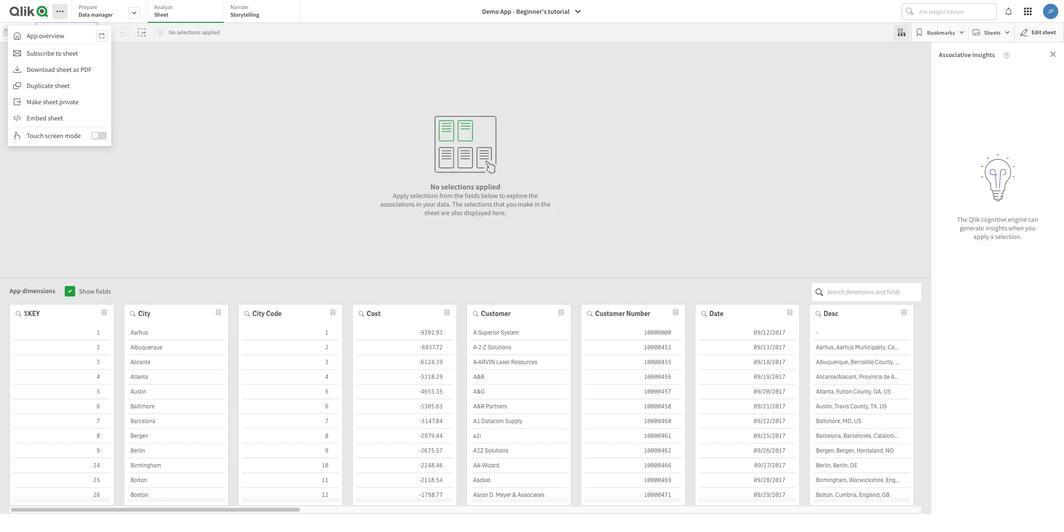 Task type: vqa. For each thing, say whether or not it's contained in the screenshot.
want
no



Task type: describe. For each thing, give the bounding box(es) containing it.
1 option for %key
[[13, 326, 110, 340]]

09/27/2017 option
[[699, 458, 796, 473]]

berlin, berlin, de option
[[813, 458, 911, 473]]

2 option for city code
[[242, 340, 339, 355]]

-9392.93
[[419, 329, 443, 336]]

apply
[[974, 233, 989, 241]]

personal
[[23, 50, 48, 58]]

code image
[[13, 114, 21, 122]]

10000469 option
[[585, 473, 682, 488]]

you inside no selections applied apply selections from the fields below to explore the associations in your data. the selections that you make in the sheet are also displayed here.
[[506, 200, 517, 209]]

a inside the qlik cognitive engine can generate insights when you apply a selection.
[[991, 233, 994, 241]]

add
[[82, 114, 93, 123]]

- for -2118.54
[[419, 477, 421, 484]]

list box for %key
[[13, 326, 110, 514]]

touch screen mode button
[[8, 128, 111, 143]]

data.
[[437, 200, 451, 209]]

10000462
[[644, 447, 672, 455]]

us for albuquerque, bernalillo county, nm, us
[[907, 358, 915, 366]]

a- for 2-
[[473, 344, 478, 351]]

create new note
[[23, 85, 69, 93]]

system
[[501, 329, 519, 336]]

/
[[912, 373, 915, 381]]

birmingham, warwickshire, england, gb option
[[813, 473, 917, 488]]

generate
[[960, 224, 985, 233]]

demo app - beginner's tutorial
[[482, 7, 570, 16]]

-4653.35
[[419, 388, 443, 396]]

app dimension region
[[0, 278, 1000, 514]]

10000460 option
[[585, 414, 682, 429]]

albuquerque
[[131, 344, 163, 351]]

bolton,
[[816, 491, 834, 499]]

6 option for %key
[[13, 399, 110, 414]]

1 option for city code
[[242, 326, 339, 340]]

no
[[886, 447, 894, 455]]

26 option
[[13, 488, 110, 503]]

overview
[[39, 31, 64, 40]]

baltimore,
[[816, 417, 842, 425]]

mail 2 image
[[13, 50, 21, 57]]

app dimensions
[[10, 286, 55, 295]]

note inside button
[[56, 85, 69, 93]]

-1798.77
[[420, 491, 443, 499]]

beginner's
[[516, 7, 547, 16]]

-2979.44 option
[[356, 429, 453, 444]]

home image
[[13, 32, 21, 40]]

selections left from
[[410, 192, 438, 200]]

- for -3305.63
[[419, 403, 421, 410]]

manager
[[91, 11, 113, 18]]

-6937.72
[[420, 344, 443, 351]]

8 option for city code
[[242, 429, 339, 444]]

municipality,
[[855, 344, 887, 351]]

make sheet private button
[[8, 94, 111, 110]]

touch screen mode
[[27, 131, 81, 140]]

step forward image
[[138, 29, 146, 36]]

list box for customer number
[[585, 326, 682, 514]]

austin
[[131, 388, 146, 396]]

berlin, berlin, de
[[816, 462, 858, 469]]

embed sheet
[[27, 114, 63, 122]]

sheet up as
[[63, 49, 78, 58]]

tutorial
[[548, 7, 570, 16]]

list box for date
[[699, 326, 796, 514]]

%key
[[24, 309, 40, 318]]

z
[[483, 344, 487, 351]]

partners
[[486, 403, 507, 410]]

0 vertical spatial insights
[[973, 50, 995, 59]]

09/18/2017 option
[[699, 355, 796, 370]]

10000456 option
[[585, 370, 682, 385]]

associates
[[518, 491, 545, 499]]

10000456
[[644, 373, 672, 381]]

09/28/2017
[[754, 477, 786, 484]]

09/20/2017
[[754, 388, 786, 396]]

0 vertical spatial a
[[39, 114, 43, 123]]

download sheet as pdf button
[[8, 62, 111, 77]]

4 for city code
[[325, 373, 329, 381]]

09/20/2017 option
[[699, 385, 796, 399]]

09/12/2017 option
[[699, 326, 796, 340]]

subscribe to sheet
[[27, 49, 78, 58]]

3305.63
[[421, 403, 443, 410]]

county, for nm,
[[875, 358, 895, 366]]

-5218.29 option
[[356, 370, 453, 385]]

atlanta option
[[128, 370, 225, 385]]

barcelona, barcelonès, catalonia, es option
[[813, 429, 911, 444]]

4 option for city code
[[242, 370, 339, 385]]

birmingham, warwickshire, england, gb
[[816, 477, 917, 484]]

boston option
[[128, 488, 225, 503]]

denmark
[[907, 344, 930, 351]]

central
[[888, 344, 906, 351]]

the right make
[[541, 200, 551, 209]]

selections right step forward icon
[[177, 29, 201, 36]]

a1 datacom supply
[[473, 417, 523, 425]]

county, for ga,
[[854, 388, 873, 396]]

-2675.57
[[419, 447, 443, 455]]

-1798.77 option
[[356, 488, 453, 503]]

1 berlin, from the left
[[816, 462, 832, 469]]

touch image
[[13, 132, 21, 140]]

space.
[[139, 114, 157, 123]]

0 vertical spatial app
[[500, 7, 512, 16]]

10 option
[[242, 458, 339, 473]]

subscribe
[[27, 49, 54, 58]]

5 option for city code
[[242, 385, 339, 399]]

edit
[[1032, 29, 1042, 36]]

a superior system
[[473, 329, 519, 336]]

download image
[[13, 66, 21, 73]]

11
[[322, 477, 329, 484]]

pdf
[[80, 65, 92, 74]]

duplicate
[[27, 81, 53, 90]]

09/19/2017
[[754, 373, 786, 381]]

gb for birmingham, warwickshire, england, gb
[[909, 477, 917, 484]]

you inside the qlik cognitive engine can generate insights when you apply a selection.
[[1026, 224, 1036, 233]]

es inside 'option'
[[900, 432, 907, 440]]

customer for customer
[[481, 309, 511, 318]]

list box for desc
[[813, 326, 1000, 514]]

baltimore
[[131, 403, 155, 410]]

as
[[73, 65, 79, 74]]

narrate
[[231, 3, 248, 10]]

create
[[23, 85, 41, 93]]

below
[[481, 192, 498, 200]]

england, for warwickshire,
[[886, 477, 908, 484]]

list box for city
[[128, 326, 225, 514]]

a- for arvin
[[473, 358, 478, 366]]

25 option
[[13, 473, 110, 488]]

no selections applied application
[[0, 0, 1065, 514]]

duplicate sheet
[[27, 81, 70, 90]]

10000460
[[644, 417, 672, 425]]

1 vertical spatial note
[[57, 114, 70, 123]]

app overview
              - open in new tab image
[[99, 32, 105, 40]]

09/26/2017 option
[[699, 444, 796, 458]]

date
[[710, 309, 724, 318]]

fields inside app dimension region
[[96, 287, 111, 296]]

a
[[473, 329, 477, 336]]

laser
[[496, 358, 510, 366]]

albuquerque,
[[816, 358, 850, 366]]

dk
[[952, 344, 959, 351]]

9 for %key
[[97, 447, 100, 455]]

mode
[[65, 131, 81, 140]]

10000458 option
[[585, 399, 682, 414]]

09/18/2017
[[754, 358, 786, 366]]

code
[[266, 309, 282, 318]]

5 for city code
[[325, 388, 329, 396]]

analyze
[[154, 3, 173, 10]]

new inside button
[[43, 85, 55, 93]]

sheet for edit
[[1043, 29, 1056, 36]]

2 for %key
[[97, 344, 100, 351]]

aa-wizard
[[473, 462, 500, 469]]

associative
[[939, 50, 971, 59]]

touch
[[27, 131, 44, 140]]

- for -2248.46
[[419, 462, 421, 469]]

4653.35
[[421, 388, 443, 396]]

edit sheet
[[1032, 29, 1056, 36]]

the right explore
[[529, 192, 538, 200]]

applied for no selections applied
[[202, 29, 220, 36]]

7 option for city code
[[242, 414, 339, 429]]

list box for customer
[[471, 326, 568, 514]]

09/13/2017 option
[[699, 340, 796, 355]]

that
[[494, 200, 505, 209]]

-3147.84 option
[[356, 414, 453, 429]]

city for city code
[[252, 309, 265, 318]]

- for -5218.29
[[419, 373, 421, 381]]

12
[[322, 491, 329, 499]]

2 for city code
[[325, 344, 329, 351]]

hordaland,
[[857, 447, 885, 455]]

1 for city code
[[325, 329, 329, 336]]

09/28/2017 option
[[699, 473, 796, 488]]

personal button
[[4, 46, 71, 61]]

-6124.39 option
[[356, 355, 453, 370]]

tab list inside no selections applied "application"
[[71, 0, 303, 24]]

10000458
[[644, 403, 672, 410]]

the right it
[[107, 114, 116, 123]]

the right from
[[454, 192, 463, 200]]

aarhus inside - aarhus, aarhus municipality, central denmark region, dk
[[837, 344, 854, 351]]

4 option for %key
[[13, 370, 110, 385]]

applied for no selections applied apply selections from the fields below to explore the associations in your data. the selections that you make in the sheet are also displayed here.
[[476, 182, 501, 192]]

barcelonès,
[[844, 432, 873, 440]]

show fields
[[79, 287, 111, 296]]

a2i
[[473, 432, 481, 440]]

- for -3147.84
[[420, 417, 422, 425]]

create new note button
[[4, 74, 167, 104]]

md,
[[843, 417, 853, 425]]

- inside button
[[513, 7, 515, 16]]

insights inside the qlik cognitive engine can generate insights when you apply a selection.
[[986, 224, 1008, 233]]

9392.93
[[421, 329, 443, 336]]

sheet for make
[[43, 98, 58, 106]]

0 vertical spatial solutions
[[488, 344, 512, 351]]



Task type: locate. For each thing, give the bounding box(es) containing it.
sheet inside no selections applied apply selections from the fields below to explore the associations in your data. the selections that you make in the sheet are also displayed here.
[[425, 209, 440, 217]]

es right community,
[[993, 373, 1000, 381]]

10000461 option
[[585, 429, 682, 444]]

7 option for %key
[[13, 414, 110, 429]]

alicante left /
[[891, 373, 911, 381]]

0 horizontal spatial es
[[900, 432, 907, 440]]

from
[[440, 192, 453, 200]]

analyze sheet
[[154, 3, 173, 18]]

1 7 option from the left
[[13, 414, 110, 429]]

09/21/2017 option
[[699, 399, 796, 414]]

aadast option
[[471, 473, 568, 488]]

- left beginner's
[[513, 7, 515, 16]]

2 bergen, from the left
[[837, 447, 856, 455]]

england, down warwickshire,
[[859, 491, 881, 499]]

2675.57
[[421, 447, 443, 455]]

app inside region
[[10, 286, 21, 295]]

0 horizontal spatial applied
[[202, 29, 220, 36]]

-9392.93 option
[[356, 326, 453, 340]]

5 for %key
[[97, 388, 100, 396]]

a&b option
[[471, 370, 568, 385]]

9 option up 25 option
[[13, 444, 110, 458]]

explore
[[507, 192, 528, 200]]

7 for %key
[[97, 417, 100, 425]]

0 horizontal spatial no
[[169, 29, 176, 36]]

1 vertical spatial county,
[[854, 388, 873, 396]]

a2i option
[[471, 429, 568, 444]]

1 vertical spatial a
[[991, 233, 994, 241]]

-
[[513, 7, 515, 16], [419, 329, 421, 336], [816, 329, 818, 336], [420, 344, 422, 351], [419, 358, 421, 366], [419, 373, 421, 381], [419, 388, 421, 396], [419, 403, 421, 410], [420, 417, 422, 425], [419, 432, 421, 440], [419, 447, 421, 455], [419, 462, 421, 469], [419, 477, 421, 484], [420, 491, 421, 499]]

associations
[[381, 200, 415, 209]]

0 vertical spatial you
[[506, 200, 517, 209]]

es inside 'option'
[[993, 373, 1000, 381]]

make
[[518, 200, 533, 209]]

2 3 option from the left
[[242, 355, 339, 370]]

insights down sheets button
[[973, 50, 995, 59]]

to right "below"
[[500, 192, 505, 200]]

0 horizontal spatial aarhus
[[131, 329, 148, 336]]

24
[[93, 462, 100, 469]]

us right md,
[[854, 417, 862, 425]]

fields left "below"
[[465, 192, 480, 200]]

list box containing -9392.93
[[356, 326, 453, 514]]

aaron d. meyer & associates option
[[471, 488, 568, 503]]

0 horizontal spatial fields
[[96, 287, 111, 296]]

warwickshire,
[[849, 477, 885, 484]]

1 vertical spatial the
[[957, 215, 968, 224]]

1 city from the left
[[138, 309, 150, 318]]

7 option
[[13, 414, 110, 429], [242, 414, 339, 429]]

bergen option
[[128, 429, 225, 444]]

2 9 from the left
[[325, 447, 329, 455]]

0 horizontal spatial 3
[[97, 358, 100, 366]]

0 horizontal spatial you
[[506, 200, 517, 209]]

the right data.
[[452, 200, 463, 209]]

number
[[627, 309, 651, 318]]

the inside no selections applied apply selections from the fields below to explore the associations in your data. the selections that you make in the sheet are also displayed here.
[[452, 200, 463, 209]]

a&r partners
[[473, 403, 507, 410]]

1 vertical spatial aarhus
[[837, 344, 854, 351]]

note left will
[[57, 114, 70, 123]]

applied
[[202, 29, 220, 36], [476, 182, 501, 192]]

1 2 from the left
[[97, 344, 100, 351]]

0 horizontal spatial 4
[[97, 373, 100, 381]]

city left code
[[252, 309, 265, 318]]

09/29/2017 option
[[699, 488, 796, 503]]

1 3 from the left
[[97, 358, 100, 366]]

tab list containing prepare
[[71, 0, 303, 24]]

5 list box from the left
[[471, 326, 568, 514]]

list box containing aarhus
[[128, 326, 225, 514]]

selection region
[[0, 42, 941, 486]]

1 in from the left
[[416, 200, 422, 209]]

4
[[97, 373, 100, 381], [325, 373, 329, 381]]

- down -4653.35
[[419, 403, 421, 410]]

0 horizontal spatial 1 option
[[13, 326, 110, 340]]

1
[[97, 329, 100, 336], [325, 329, 329, 336]]

1 horizontal spatial 9
[[325, 447, 329, 455]]

11 option
[[242, 473, 339, 488]]

24 option
[[13, 458, 110, 473]]

the
[[107, 114, 116, 123], [454, 192, 463, 200], [529, 192, 538, 200], [541, 200, 551, 209]]

8
[[97, 432, 100, 440], [325, 432, 329, 440]]

screen
[[45, 131, 63, 140]]

no for no selections applied
[[169, 29, 176, 36]]

1 5 option from the left
[[13, 385, 110, 399]]

travis
[[835, 403, 849, 410]]

sheets
[[985, 29, 1001, 36]]

3 option
[[13, 355, 110, 370], [242, 355, 339, 370]]

0 horizontal spatial 6
[[97, 403, 100, 410]]

0 horizontal spatial 4 option
[[13, 370, 110, 385]]

de
[[884, 373, 890, 381]]

0 horizontal spatial to
[[56, 49, 61, 58]]

10000000 option
[[585, 326, 682, 340]]

county, left ga,
[[854, 388, 873, 396]]

2 horizontal spatial app
[[500, 7, 512, 16]]

app for overview
[[27, 31, 38, 40]]

4 for %key
[[97, 373, 100, 381]]

publish image
[[13, 98, 21, 106]]

england, right warwickshire,
[[886, 477, 908, 484]]

- up -6937.72
[[419, 329, 421, 336]]

2 3 from the left
[[325, 358, 329, 366]]

copy image
[[13, 82, 21, 90]]

1 7 from the left
[[97, 417, 100, 425]]

1 horizontal spatial 7
[[325, 417, 329, 425]]

10
[[322, 462, 329, 469]]

sheets button
[[971, 25, 1012, 40]]

8 option up 24 option
[[13, 429, 110, 444]]

to right it
[[99, 114, 105, 123]]

new down the "make sheet private"
[[44, 114, 56, 123]]

fulton
[[837, 388, 852, 396]]

- up -2248.46
[[419, 447, 421, 455]]

- down -3305.63
[[420, 417, 422, 425]]

1 horizontal spatial es
[[993, 373, 1000, 381]]

1 vertical spatial no
[[431, 182, 440, 192]]

sheet for embed
[[48, 114, 63, 122]]

0 vertical spatial a-
[[473, 344, 478, 351]]

1 horizontal spatial in
[[535, 200, 540, 209]]

1 6 option from the left
[[13, 399, 110, 414]]

a-2-z solutions
[[473, 344, 512, 351]]

5
[[97, 388, 100, 396], [325, 388, 329, 396]]

1 a- from the top
[[473, 344, 478, 351]]

county, left tx,
[[851, 403, 870, 410]]

close selections tool image
[[898, 29, 906, 36]]

1 horizontal spatial to
[[99, 114, 105, 123]]

- down -9392.93
[[420, 344, 422, 351]]

app right home icon
[[27, 31, 38, 40]]

7 list box from the left
[[699, 326, 796, 514]]

5 option
[[13, 385, 110, 399], [242, 385, 339, 399]]

0 horizontal spatial alicante
[[131, 358, 151, 366]]

3 option for %key
[[13, 355, 110, 370]]

26
[[93, 491, 100, 499]]

2 8 from the left
[[325, 432, 329, 440]]

sheet inside button
[[54, 81, 70, 90]]

2 4 from the left
[[325, 373, 329, 381]]

2979.44
[[421, 432, 443, 440]]

1 horizontal spatial city
[[252, 309, 265, 318]]

2 6 option from the left
[[242, 399, 339, 414]]

9 option up the 11 option
[[242, 444, 339, 458]]

0 horizontal spatial 2 option
[[13, 340, 110, 355]]

1 2 option from the left
[[13, 340, 110, 355]]

8 up 10
[[325, 432, 329, 440]]

2 8 option from the left
[[242, 429, 339, 444]]

Ask Insight Advisor text field
[[918, 4, 997, 19]]

sheet left as
[[56, 65, 72, 74]]

2118.54
[[421, 477, 443, 484]]

2 1 from the left
[[325, 329, 329, 336]]

sheet right edit
[[1043, 29, 1056, 36]]

1 horizontal spatial 8
[[325, 432, 329, 440]]

us for austin, travis county, tx, us
[[880, 403, 887, 410]]

2 2 option from the left
[[242, 340, 339, 355]]

7 up 10
[[325, 417, 329, 425]]

1 1 from the left
[[97, 329, 100, 336]]

- down -6124.39
[[419, 373, 421, 381]]

no down analyze sheet
[[169, 29, 176, 36]]

1 vertical spatial es
[[900, 432, 907, 440]]

to inside button
[[56, 49, 61, 58]]

0 horizontal spatial 7 option
[[13, 414, 110, 429]]

gb down warwickshire,
[[882, 491, 890, 499]]

2 option down the %key
[[13, 340, 110, 355]]

1 bergen, from the left
[[816, 447, 836, 455]]

1 horizontal spatial 2 option
[[242, 340, 339, 355]]

0 vertical spatial applied
[[202, 29, 220, 36]]

10000453 option
[[585, 340, 682, 355]]

a right apply
[[991, 233, 994, 241]]

berlin, up birmingham,
[[816, 462, 832, 469]]

- inside - aarhus, aarhus municipality, central denmark region, dk
[[816, 329, 818, 336]]

09/25/2017 option
[[699, 429, 796, 444]]

gb for bolton, cumbria, england, gb
[[882, 491, 890, 499]]

5 option for %key
[[13, 385, 110, 399]]

no selections applied
[[169, 29, 220, 36]]

7 option up 24 option
[[13, 414, 110, 429]]

creating
[[14, 114, 38, 123]]

0 horizontal spatial england,
[[859, 491, 881, 499]]

no inside no selections applied apply selections from the fields below to explore the associations in your data. the selections that you make in the sheet are also displayed here.
[[431, 182, 440, 192]]

-2675.57 option
[[356, 444, 453, 458]]

- for -4653.35
[[419, 388, 421, 396]]

1 option
[[13, 326, 110, 340], [242, 326, 339, 340]]

7 option up 10 option
[[242, 414, 339, 429]]

2 option
[[13, 340, 110, 355], [242, 340, 339, 355]]

england, for cumbria,
[[859, 491, 881, 499]]

make
[[27, 98, 41, 106]]

8 for city code
[[325, 432, 329, 440]]

aarhus
[[131, 329, 148, 336], [837, 344, 854, 351]]

3 for %key
[[97, 358, 100, 366]]

2 vertical spatial to
[[500, 192, 505, 200]]

8 up the 24
[[97, 432, 100, 440]]

1 customer from the left
[[481, 309, 511, 318]]

county, inside option
[[875, 358, 895, 366]]

1 3 option from the left
[[13, 355, 110, 370]]

aarhus up albuquerque
[[131, 329, 148, 336]]

city for city
[[138, 309, 150, 318]]

-6937.72 option
[[356, 340, 453, 355]]

- down -5218.29
[[419, 388, 421, 396]]

aarhus up albuquerque,
[[837, 344, 854, 351]]

wizard
[[482, 462, 500, 469]]

9 up the 24
[[97, 447, 100, 455]]

0 horizontal spatial berlin,
[[816, 462, 832, 469]]

7 for city code
[[325, 417, 329, 425]]

Search dimensions and fields text field
[[827, 283, 922, 301]]

1 horizontal spatial aarhus
[[837, 344, 854, 351]]

demo app - beginner's tutorial button
[[477, 4, 588, 19]]

- for -2979.44
[[419, 432, 421, 440]]

1 horizontal spatial 1 option
[[242, 326, 339, 340]]

barcelona
[[131, 417, 155, 425]]

0 vertical spatial aarhus
[[131, 329, 148, 336]]

2 6 from the left
[[325, 403, 329, 410]]

app right demo
[[500, 7, 512, 16]]

-2979.44
[[419, 432, 443, 440]]

1 vertical spatial app
[[27, 31, 38, 40]]

1 horizontal spatial you
[[1026, 224, 1036, 233]]

0 horizontal spatial 9
[[97, 447, 100, 455]]

1 1 option from the left
[[13, 326, 110, 340]]

0 vertical spatial fields
[[465, 192, 480, 200]]

0 horizontal spatial 7
[[97, 417, 100, 425]]

-2118.54
[[419, 477, 443, 484]]

list box containing 09/12/2017
[[699, 326, 796, 514]]

2 2 from the left
[[325, 344, 329, 351]]

7 up the 24
[[97, 417, 100, 425]]

tab list
[[71, 0, 303, 24]]

0 horizontal spatial in
[[416, 200, 422, 209]]

app for dimensions
[[10, 286, 21, 295]]

list box
[[13, 326, 110, 514], [128, 326, 225, 514], [242, 326, 339, 514], [356, 326, 453, 514], [471, 326, 568, 514], [585, 326, 682, 514], [699, 326, 796, 514], [813, 326, 1000, 514]]

d.
[[489, 491, 495, 499]]

engine
[[1008, 215, 1027, 224]]

list box for cost
[[356, 326, 453, 514]]

a right creating
[[39, 114, 43, 123]]

- down -2248.46
[[419, 477, 421, 484]]

2-
[[478, 344, 483, 351]]

3 option for city code
[[242, 355, 339, 370]]

4 list box from the left
[[356, 326, 453, 514]]

2 vertical spatial app
[[10, 286, 21, 295]]

show
[[79, 287, 95, 296]]

0 vertical spatial the
[[452, 200, 463, 209]]

1 vertical spatial fields
[[96, 287, 111, 296]]

8 for %key
[[97, 432, 100, 440]]

1 9 option from the left
[[13, 444, 110, 458]]

alicante/alacant,
[[816, 373, 858, 381]]

2 7 option from the left
[[242, 414, 339, 429]]

1 vertical spatial solutions
[[485, 447, 509, 455]]

us for atlanta, fulton county, ga, us
[[884, 388, 891, 396]]

2 1 option from the left
[[242, 326, 339, 340]]

2 vertical spatial county,
[[851, 403, 870, 410]]

solutions up wizard
[[485, 447, 509, 455]]

us right ga,
[[884, 388, 891, 396]]

embed
[[27, 114, 46, 122]]

9 for city code
[[325, 447, 329, 455]]

-2248.46
[[419, 462, 443, 469]]

2 city from the left
[[252, 309, 265, 318]]

8 list box from the left
[[813, 326, 1000, 514]]

3 for city code
[[325, 358, 329, 366]]

us right nm,
[[907, 358, 915, 366]]

- aarhus, aarhus municipality, central denmark region, dk
[[816, 329, 959, 351]]

meyer
[[496, 491, 511, 499]]

aarhus,
[[816, 344, 835, 351]]

1 for %key
[[97, 329, 100, 336]]

us inside option
[[907, 358, 915, 366]]

6 for city code
[[325, 403, 329, 410]]

customer left number
[[595, 309, 625, 318]]

community,
[[962, 373, 992, 381]]

1 horizontal spatial 3 option
[[242, 355, 339, 370]]

2 4 option from the left
[[242, 370, 339, 385]]

fields right show on the bottom of page
[[96, 287, 111, 296]]

gb right warwickshire,
[[909, 477, 917, 484]]

customer for customer number
[[595, 309, 625, 318]]

6 for %key
[[97, 403, 100, 410]]

0 vertical spatial england,
[[886, 477, 908, 484]]

sheet down the "make sheet private"
[[48, 114, 63, 122]]

0 horizontal spatial app
[[10, 286, 21, 295]]

2 5 from the left
[[325, 388, 329, 396]]

1 horizontal spatial 4 option
[[242, 370, 339, 385]]

solutions
[[488, 344, 512, 351], [485, 447, 509, 455]]

1 vertical spatial gb
[[882, 491, 890, 499]]

1 4 from the left
[[97, 373, 100, 381]]

alicante up atlanta on the bottom of page
[[131, 358, 151, 366]]

solutions right z
[[488, 344, 512, 351]]

- for -6124.39
[[419, 358, 421, 366]]

app left dimensions
[[10, 286, 21, 295]]

9 option for city code
[[242, 444, 339, 458]]

list box containing 10000000
[[585, 326, 682, 514]]

-3147.84
[[420, 417, 443, 425]]

1 horizontal spatial 2
[[325, 344, 329, 351]]

private
[[59, 98, 79, 106]]

sheet down download sheet as pdf button
[[54, 81, 70, 90]]

displayed
[[464, 209, 491, 217]]

1 9 from the left
[[97, 447, 100, 455]]

6 option for city code
[[242, 399, 339, 414]]

county, for tx,
[[851, 403, 870, 410]]

storytelling
[[231, 11, 259, 18]]

1 horizontal spatial the
[[957, 215, 968, 224]]

austin, travis county, tx, us
[[816, 403, 887, 410]]

2 horizontal spatial to
[[500, 192, 505, 200]]

selections left that
[[464, 200, 492, 209]]

10000471
[[644, 491, 672, 499]]

a- up a&b
[[473, 358, 478, 366]]

1 horizontal spatial 7 option
[[242, 414, 339, 429]]

0 horizontal spatial city
[[138, 309, 150, 318]]

2 list box from the left
[[128, 326, 225, 514]]

0 horizontal spatial 5
[[97, 388, 100, 396]]

superior
[[478, 329, 500, 336]]

in
[[416, 200, 422, 209], [535, 200, 540, 209]]

10000455
[[644, 358, 672, 366]]

0 horizontal spatial a
[[39, 114, 43, 123]]

4 option
[[13, 370, 110, 385], [242, 370, 339, 385]]

county, up de
[[875, 358, 895, 366]]

city up albuquerque
[[138, 309, 150, 318]]

2 a- from the top
[[473, 358, 478, 366]]

alicante
[[131, 358, 151, 366], [891, 373, 911, 381]]

3
[[97, 358, 100, 366], [325, 358, 329, 366]]

1 horizontal spatial customer
[[595, 309, 625, 318]]

1 vertical spatial applied
[[476, 182, 501, 192]]

cumbria,
[[836, 491, 858, 499]]

1 8 from the left
[[97, 432, 100, 440]]

es right catalonia,
[[900, 432, 907, 440]]

1 horizontal spatial 1
[[325, 329, 329, 336]]

10000462 option
[[585, 444, 682, 458]]

1 horizontal spatial fields
[[465, 192, 480, 200]]

- inside 'option'
[[420, 344, 422, 351]]

-2118.54 option
[[356, 473, 453, 488]]

sheet left are at the left
[[425, 209, 440, 217]]

list box containing a superior system
[[471, 326, 568, 514]]

no up your
[[431, 182, 440, 192]]

- for -1798.77
[[420, 491, 421, 499]]

1 horizontal spatial no
[[431, 182, 440, 192]]

bookmarks
[[927, 29, 955, 36]]

note up "make sheet private" button
[[56, 85, 69, 93]]

6
[[97, 403, 100, 410], [325, 403, 329, 410]]

sheet down create new note
[[43, 98, 58, 106]]

1 horizontal spatial 9 option
[[242, 444, 339, 458]]

1 horizontal spatial gb
[[909, 477, 917, 484]]

alicante inside alicante/alacant, provincia de alicante / alacant, valencian community, es 'option'
[[891, 373, 911, 381]]

0 horizontal spatial customer
[[481, 309, 511, 318]]

1 horizontal spatial 6 option
[[242, 399, 339, 414]]

10000455 option
[[585, 355, 682, 370]]

0 horizontal spatial 3 option
[[13, 355, 110, 370]]

1 vertical spatial insights
[[986, 224, 1008, 233]]

your
[[423, 200, 436, 209]]

2 5 option from the left
[[242, 385, 339, 399]]

us right tx,
[[880, 403, 887, 410]]

berlin, left de
[[833, 462, 849, 469]]

selections up data.
[[441, 182, 474, 192]]

10000471 option
[[585, 488, 682, 503]]

0 horizontal spatial 2
[[97, 344, 100, 351]]

1 vertical spatial alicante
[[891, 373, 911, 381]]

insights left when
[[986, 224, 1008, 233]]

new
[[43, 85, 55, 93], [44, 114, 56, 123]]

1 option down the %key
[[13, 326, 110, 340]]

2 option for %key
[[13, 340, 110, 355]]

- up -2675.57
[[419, 432, 421, 440]]

2 berlin, from the left
[[833, 462, 849, 469]]

1 horizontal spatial berlin,
[[833, 462, 849, 469]]

the
[[452, 200, 463, 209], [957, 215, 968, 224]]

1 6 from the left
[[97, 403, 100, 410]]

- for -6937.72
[[420, 344, 422, 351]]

0 horizontal spatial bergen,
[[816, 447, 836, 455]]

6 list box from the left
[[585, 326, 682, 514]]

sheet for download
[[56, 65, 72, 74]]

supply
[[505, 417, 523, 425]]

2 7 from the left
[[325, 417, 329, 425]]

9 up 10
[[325, 447, 329, 455]]

10000469
[[644, 477, 672, 484]]

prepare
[[79, 3, 97, 10]]

- for -2675.57
[[419, 447, 421, 455]]

0 vertical spatial new
[[43, 85, 55, 93]]

- up -5218.29
[[419, 358, 421, 366]]

you right when
[[1026, 224, 1036, 233]]

1 list box from the left
[[13, 326, 110, 514]]

0 vertical spatial county,
[[875, 358, 895, 366]]

bergen, up de
[[837, 447, 856, 455]]

the left qlik
[[957, 215, 968, 224]]

0 vertical spatial alicante
[[131, 358, 151, 366]]

qlik
[[969, 215, 980, 224]]

no for no selections applied apply selections from the fields below to explore the associations in your data. the selections that you make in the sheet are also displayed here.
[[431, 182, 440, 192]]

1 option down code
[[242, 326, 339, 340]]

bolton, cumbria, england, gb option
[[813, 488, 911, 503]]

new up the "make sheet private"
[[43, 85, 55, 93]]

in left your
[[416, 200, 422, 209]]

1 4 option from the left
[[13, 370, 110, 385]]

12 option
[[242, 488, 339, 503]]

- down -2118.54 at the bottom left of the page
[[420, 491, 421, 499]]

alacant,
[[916, 373, 936, 381]]

-4653.35 option
[[356, 385, 453, 399]]

1 5 from the left
[[97, 388, 100, 396]]

9 option for %key
[[13, 444, 110, 458]]

1 horizontal spatial 3
[[325, 358, 329, 366]]

-3305.63 option
[[356, 399, 453, 414]]

albuquerque, bernalillo county, nm, us option
[[813, 355, 915, 370]]

list box containing -
[[813, 326, 1000, 514]]

fields inside no selections applied apply selections from the fields below to explore the associations in your data. the selections that you make in the sheet are also displayed here.
[[465, 192, 480, 200]]

to up download sheet as pdf at the left of page
[[56, 49, 61, 58]]

1 vertical spatial to
[[99, 114, 105, 123]]

3 list box from the left
[[242, 326, 339, 514]]

2 customer from the left
[[595, 309, 625, 318]]

county,
[[875, 358, 895, 366], [854, 388, 873, 396], [851, 403, 870, 410]]

1 horizontal spatial 6
[[325, 403, 329, 410]]

2 9 option from the left
[[242, 444, 339, 458]]

1 horizontal spatial 5 option
[[242, 385, 339, 399]]

list box for city code
[[242, 326, 339, 514]]

you right that
[[506, 200, 517, 209]]

10000466 option
[[585, 458, 682, 473]]

atlanta
[[131, 373, 148, 381]]

cost
[[367, 309, 381, 318]]

here.
[[492, 209, 507, 217]]

subscribe to sheet button
[[8, 46, 111, 61]]

applied inside no selections applied apply selections from the fields below to explore the associations in your data. the selections that you make in the sheet are also displayed here.
[[476, 182, 501, 192]]

8 option up 10 option
[[242, 429, 339, 444]]

0 horizontal spatial 1
[[97, 329, 100, 336]]

1 horizontal spatial a
[[991, 233, 994, 241]]

sheet for duplicate
[[54, 81, 70, 90]]

2 in from the left
[[535, 200, 540, 209]]

0 horizontal spatial 5 option
[[13, 385, 110, 399]]

bergen, down barcelona,
[[816, 447, 836, 455]]

09/22/2017 option
[[699, 414, 796, 429]]

- up aarhus,
[[816, 329, 818, 336]]

1 horizontal spatial bergen,
[[837, 447, 856, 455]]

customer up the a superior system on the bottom left of page
[[481, 309, 511, 318]]

9 option
[[13, 444, 110, 458], [242, 444, 339, 458]]

1 vertical spatial you
[[1026, 224, 1036, 233]]

0 vertical spatial es
[[993, 373, 1000, 381]]

1 vertical spatial new
[[44, 114, 56, 123]]

10000457 option
[[585, 385, 682, 399]]

09/19/2017 option
[[699, 370, 796, 385]]

edit sheet button
[[1014, 22, 1065, 42]]

the inside the qlik cognitive engine can generate insights when you apply a selection.
[[957, 215, 968, 224]]

2 option down code
[[242, 340, 339, 355]]

10000466
[[644, 462, 672, 469]]

1 horizontal spatial 4
[[325, 373, 329, 381]]

-2248.46 option
[[356, 458, 453, 473]]

bolton
[[131, 477, 147, 484]]

0 horizontal spatial 6 option
[[13, 399, 110, 414]]

6 option
[[13, 399, 110, 414], [242, 399, 339, 414]]

bergen, bergen, hordaland, no
[[816, 447, 894, 455]]

8 option
[[13, 429, 110, 444], [242, 429, 339, 444]]

in right make
[[535, 200, 540, 209]]

a- left z
[[473, 344, 478, 351]]

- for -9392.93
[[419, 329, 421, 336]]

1 vertical spatial england,
[[859, 491, 881, 499]]

aa-
[[473, 462, 482, 469]]

birmingham
[[131, 462, 161, 469]]

1 horizontal spatial england,
[[886, 477, 908, 484]]

8 option for %key
[[13, 429, 110, 444]]

app overview button
[[8, 28, 111, 43]]

0 vertical spatial to
[[56, 49, 61, 58]]

to inside no selections applied apply selections from the fields below to explore the associations in your data. the selections that you make in the sheet are also displayed here.
[[500, 192, 505, 200]]

1 horizontal spatial alicante
[[891, 373, 911, 381]]

1 vertical spatial a-
[[473, 358, 478, 366]]

1 8 option from the left
[[13, 429, 110, 444]]

alicante/alacant, provincia de alicante / alacant, valencian community, es option
[[813, 370, 1000, 385]]

0 vertical spatial no
[[169, 29, 176, 36]]

- down -2675.57
[[419, 462, 421, 469]]



